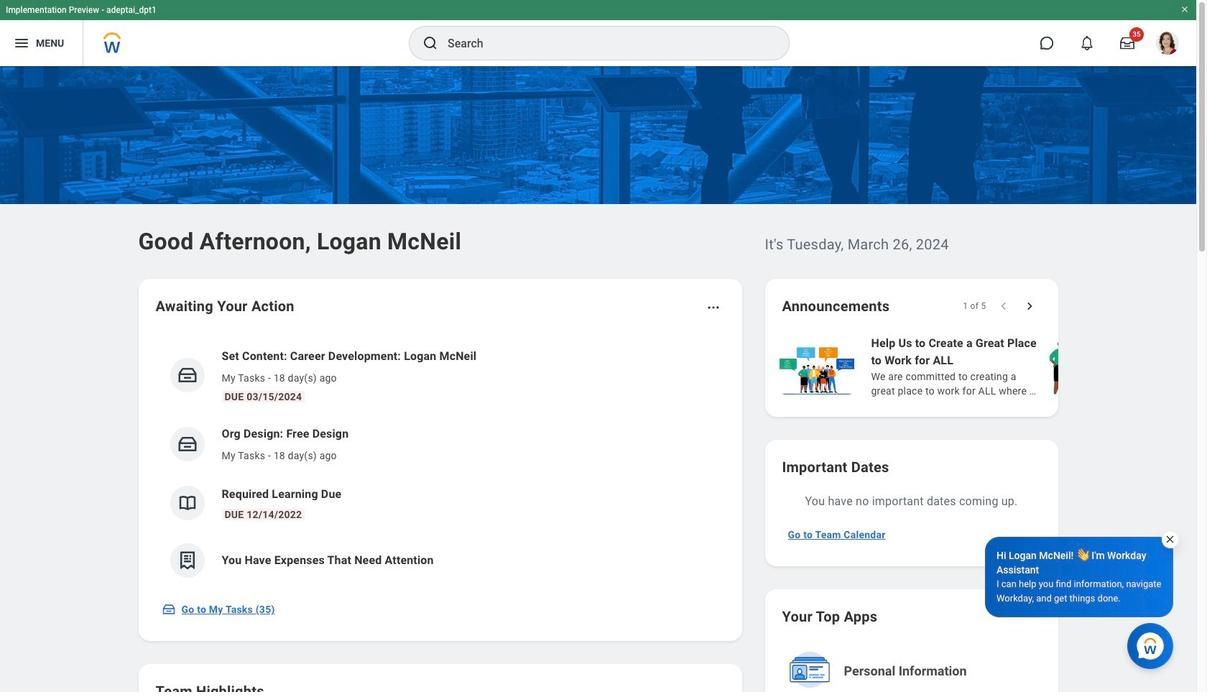 Task type: describe. For each thing, give the bounding box(es) containing it.
Search Workday  search field
[[448, 27, 760, 59]]

book open image
[[177, 492, 198, 514]]

justify image
[[13, 35, 30, 52]]

inbox image
[[161, 602, 176, 617]]

inbox large image
[[1121, 36, 1135, 50]]

close environment banner image
[[1181, 5, 1190, 14]]

dashboard expenses image
[[177, 550, 198, 572]]

profile logan mcneil image
[[1157, 32, 1180, 58]]



Task type: vqa. For each thing, say whether or not it's contained in the screenshot.
hours related to Service
no



Task type: locate. For each thing, give the bounding box(es) containing it.
0 vertical spatial inbox image
[[177, 365, 198, 386]]

search image
[[422, 35, 439, 52]]

1 horizontal spatial list
[[777, 334, 1208, 400]]

chevron left small image
[[997, 299, 1011, 313]]

chevron right small image
[[1023, 299, 1037, 313]]

1 vertical spatial inbox image
[[177, 434, 198, 455]]

main content
[[0, 66, 1208, 692]]

x image
[[1165, 534, 1176, 545]]

banner
[[0, 0, 1197, 66]]

notifications large image
[[1081, 36, 1095, 50]]

2 inbox image from the top
[[177, 434, 198, 455]]

1 inbox image from the top
[[177, 365, 198, 386]]

0 horizontal spatial list
[[156, 336, 725, 590]]

inbox image
[[177, 365, 198, 386], [177, 434, 198, 455]]

list
[[777, 334, 1208, 400], [156, 336, 725, 590]]

status
[[963, 301, 987, 312]]



